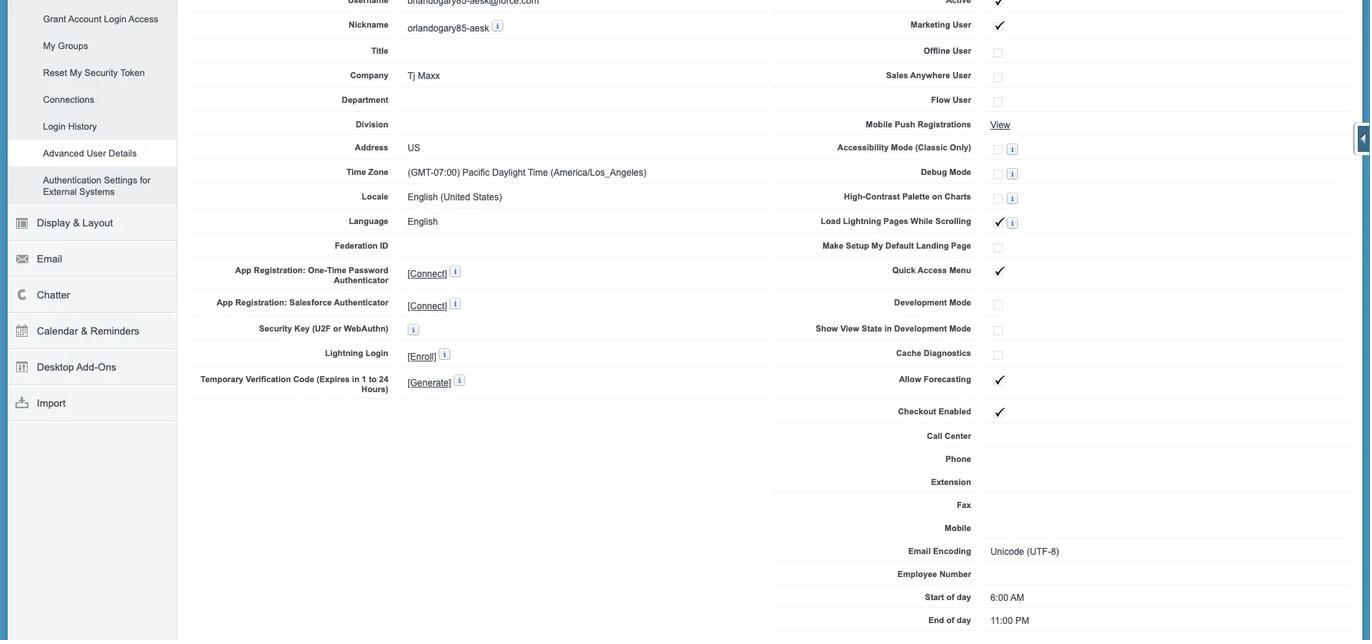 Task type: vqa. For each thing, say whether or not it's contained in the screenshot.


Task type: locate. For each thing, give the bounding box(es) containing it.
(u2f
[[312, 324, 331, 334]]

connections
[[43, 94, 94, 105]]

2 [connect] from the top
[[408, 301, 447, 312]]

email inside email link
[[37, 254, 62, 265]]

hours)
[[361, 385, 388, 395]]

1 horizontal spatial lightning
[[843, 217, 881, 226]]

email up 'employee'
[[908, 547, 931, 557]]

start of day
[[925, 593, 971, 603]]

[connect]
[[408, 269, 447, 279], [408, 301, 447, 312]]

2 vertical spatial checked image
[[990, 375, 1007, 387]]

development mode
[[894, 298, 971, 308]]

1 horizontal spatial access
[[918, 266, 947, 275]]

make setup my default landing page
[[823, 241, 971, 251]]

locale
[[362, 192, 388, 202]]

[connect] right password
[[408, 269, 447, 279]]

my
[[43, 40, 55, 51], [70, 67, 82, 78], [871, 241, 883, 251]]

1 vertical spatial &
[[81, 326, 88, 337]]

display & layout link
[[8, 205, 177, 241]]

login history
[[43, 121, 97, 131]]

email down display
[[37, 254, 62, 265]]

0 vertical spatial view
[[990, 120, 1010, 130]]

(gmt-07:00) pacific daylight time (america/los_angeles)
[[408, 167, 646, 178]]

checked image right scrolling
[[990, 217, 1007, 229]]

0 vertical spatial login
[[104, 13, 127, 24]]

development up cache
[[894, 324, 947, 334]]

1 authenticator from the top
[[334, 276, 388, 285]]

1 vertical spatial of
[[947, 616, 954, 626]]

in left 1
[[352, 375, 359, 385]]

aesk
[[470, 23, 489, 33]]

debug mode
[[921, 167, 971, 177]]

view
[[990, 120, 1010, 130], [840, 324, 859, 334]]

2 authenticator from the top
[[334, 298, 388, 308]]

1 horizontal spatial login
[[104, 13, 127, 24]]

user right flow
[[953, 95, 971, 105]]

federation id
[[335, 241, 388, 251]]

english down "(gmt-"
[[408, 192, 438, 202]]

0 horizontal spatial app
[[217, 298, 233, 308]]

title
[[371, 46, 388, 56]]

5 not checked image from the top
[[990, 324, 1007, 336]]

authenticator down password
[[334, 276, 388, 285]]

maxx
[[418, 71, 440, 81]]

1 vertical spatial login
[[43, 121, 66, 131]]

encoding
[[933, 547, 971, 557]]

1 vertical spatial access
[[918, 266, 947, 275]]

2 horizontal spatial my
[[871, 241, 883, 251]]

(america/los_angeles)
[[551, 167, 646, 178]]

registration: inside app registration: one-time password authenticator
[[254, 266, 306, 275]]

of right start
[[947, 593, 954, 603]]

0 horizontal spatial security
[[84, 67, 118, 78]]

2 development from the top
[[894, 324, 947, 334]]

[enroll] link
[[408, 352, 436, 362]]

1 vertical spatial [connect] link
[[408, 301, 447, 312]]

mode
[[891, 143, 913, 152], [949, 167, 971, 177], [949, 298, 971, 308], [949, 324, 971, 334]]

mode down push
[[891, 143, 913, 152]]

1 horizontal spatial time
[[347, 167, 366, 177]]

day
[[957, 593, 971, 603], [957, 616, 971, 626]]

0 horizontal spatial my
[[43, 40, 55, 51]]

token
[[120, 67, 145, 78]]

0 vertical spatial checked image
[[990, 0, 1007, 8]]

0 vertical spatial [connect]
[[408, 269, 447, 279]]

[connect] link for app registration: one-time password authenticator
[[408, 269, 447, 279]]

layout
[[83, 217, 113, 229]]

checked image right enabled
[[990, 407, 1007, 419]]

1 vertical spatial in
[[352, 375, 359, 385]]

user up flow user
[[953, 71, 971, 80]]

checked image
[[990, 0, 1007, 8], [990, 20, 1007, 32], [990, 375, 1007, 387]]

[connect] for app registration: salesforce authenticator
[[408, 301, 447, 312]]

lightning
[[843, 217, 881, 226], [325, 349, 363, 358]]

time right daylight
[[528, 167, 548, 178]]

details
[[109, 148, 137, 158]]

registration: left salesforce
[[235, 298, 287, 308]]

1 horizontal spatial email
[[908, 547, 931, 557]]

login left history
[[43, 121, 66, 131]]

0 vertical spatial registration:
[[254, 266, 306, 275]]

2 horizontal spatial time
[[528, 167, 548, 178]]

1 horizontal spatial &
[[81, 326, 88, 337]]

2 of from the top
[[947, 616, 954, 626]]

reset my security token link
[[8, 59, 177, 86]]

state
[[862, 324, 882, 334]]

english down english (united states)
[[408, 217, 438, 227]]

1 vertical spatial [connect]
[[408, 301, 447, 312]]

not checked image
[[990, 46, 1007, 58], [990, 71, 1007, 83], [990, 167, 1007, 180], [990, 192, 1007, 204], [990, 349, 1007, 361]]

grant account login access
[[43, 13, 158, 24]]

registration: for salesforce
[[235, 298, 287, 308]]

import
[[37, 398, 66, 410]]

1 english from the top
[[408, 192, 438, 202]]

1 not checked image from the top
[[990, 95, 1007, 107]]

reset
[[43, 67, 67, 78]]

not checked image right charts
[[990, 192, 1007, 204]]

login up to
[[366, 349, 388, 358]]

3 checked image from the top
[[990, 375, 1007, 387]]

2 vertical spatial login
[[366, 349, 388, 358]]

code
[[293, 375, 314, 385]]

1 [connect] link from the top
[[408, 269, 447, 279]]

day right end
[[957, 616, 971, 626]]

0 vertical spatial checked image
[[990, 217, 1007, 229]]

for
[[140, 175, 151, 185]]

temporary verification code (expires in 1 to 24 hours)
[[201, 375, 388, 395]]

default
[[885, 241, 914, 251]]

2 english from the top
[[408, 217, 438, 227]]

not checked image right the diagnostics
[[990, 349, 1007, 361]]

time down federation
[[327, 266, 346, 275]]

chatter link
[[8, 277, 177, 314]]

not checked image right "offline user"
[[990, 46, 1007, 58]]

security down the 'my groups' link
[[84, 67, 118, 78]]

mobile left push
[[866, 120, 892, 129]]

while
[[911, 217, 933, 226]]

1 vertical spatial view
[[840, 324, 859, 334]]

1 vertical spatial app
[[217, 298, 233, 308]]

access inside "link"
[[129, 13, 158, 24]]

1 horizontal spatial view
[[990, 120, 1010, 130]]

grant
[[43, 13, 66, 24]]

my left groups
[[43, 40, 55, 51]]

1 vertical spatial authenticator
[[334, 298, 388, 308]]

0 vertical spatial my
[[43, 40, 55, 51]]

call center
[[927, 432, 971, 441]]

my right reset
[[70, 67, 82, 78]]

0 vertical spatial mobile
[[866, 120, 892, 129]]

4 not checked image from the top
[[990, 298, 1007, 310]]

1 horizontal spatial app
[[235, 266, 251, 275]]

1 of from the top
[[947, 593, 954, 603]]

not checked image for sales anywhere user
[[990, 71, 1007, 83]]

1 not checked image from the top
[[990, 46, 1007, 58]]

mobile up encoding
[[945, 524, 971, 534]]

0 vertical spatial email
[[37, 254, 62, 265]]

1 checked image from the top
[[990, 217, 1007, 229]]

authenticator up webauthn)
[[334, 298, 388, 308]]

user for offline user
[[953, 46, 971, 56]]

app for app registration: salesforce authenticator
[[217, 298, 233, 308]]

lightning up setup
[[843, 217, 881, 226]]

in inside temporary verification code (expires in 1 to 24 hours)
[[352, 375, 359, 385]]

0 vertical spatial security
[[84, 67, 118, 78]]

0 vertical spatial development
[[894, 298, 947, 308]]

0 horizontal spatial login
[[43, 121, 66, 131]]

2 checked image from the top
[[990, 266, 1007, 278]]

0 vertical spatial app
[[235, 266, 251, 275]]

not checked image for show view state in development mode
[[990, 324, 1007, 336]]

0 vertical spatial &
[[73, 217, 80, 229]]

access up token
[[129, 13, 158, 24]]

view left "state"
[[840, 324, 859, 334]]

app
[[235, 266, 251, 275], [217, 298, 233, 308]]

checked image
[[990, 217, 1007, 229], [990, 266, 1007, 278], [990, 407, 1007, 419]]

not checked image down view link
[[990, 167, 1007, 180]]

login
[[104, 13, 127, 24], [43, 121, 66, 131], [366, 349, 388, 358]]

time left zone
[[347, 167, 366, 177]]

lightning down or
[[325, 349, 363, 358]]

[connect] link for app registration: salesforce authenticator
[[408, 301, 447, 312]]

0 vertical spatial of
[[947, 593, 954, 603]]

0 horizontal spatial in
[[352, 375, 359, 385]]

of right end
[[947, 616, 954, 626]]

5 not checked image from the top
[[990, 349, 1007, 361]]

my right setup
[[871, 241, 883, 251]]

ons
[[98, 362, 116, 373]]

english for english
[[408, 217, 438, 227]]

not checked image
[[990, 95, 1007, 107], [990, 143, 1007, 155], [990, 241, 1007, 254], [990, 298, 1007, 310], [990, 324, 1007, 336]]

3 not checked image from the top
[[990, 241, 1007, 254]]

mobile for mobile
[[945, 524, 971, 534]]

1 vertical spatial mobile
[[945, 524, 971, 534]]

1 vertical spatial registration:
[[235, 298, 287, 308]]

load lightning pages while scrolling
[[821, 217, 971, 226]]

0 horizontal spatial &
[[73, 217, 80, 229]]

charts
[[945, 192, 971, 202]]

2 day from the top
[[957, 616, 971, 626]]

desktop add-ons
[[37, 362, 116, 373]]

0 vertical spatial authenticator
[[334, 276, 388, 285]]

1 horizontal spatial in
[[885, 324, 892, 334]]

connections link
[[8, 86, 177, 113]]

1 vertical spatial day
[[957, 616, 971, 626]]

4 not checked image from the top
[[990, 192, 1007, 204]]

1 day from the top
[[957, 593, 971, 603]]

0 horizontal spatial email
[[37, 254, 62, 265]]

offline
[[924, 46, 950, 56]]

1 vertical spatial development
[[894, 324, 947, 334]]

2 checked image from the top
[[990, 20, 1007, 32]]

07:00)
[[434, 167, 460, 178]]

checked image for allow forecasting
[[990, 375, 1007, 387]]

orlandogary85-
[[408, 23, 470, 33]]

1 vertical spatial checked image
[[990, 20, 1007, 32]]

marketing
[[911, 20, 950, 30]]

1 vertical spatial email
[[908, 547, 931, 557]]

0 vertical spatial lightning
[[843, 217, 881, 226]]

2 horizontal spatial login
[[366, 349, 388, 358]]

division
[[356, 120, 388, 129]]

registration: left one-
[[254, 266, 306, 275]]

advanced user details
[[43, 148, 137, 158]]

in right "state"
[[885, 324, 892, 334]]

0 horizontal spatial lightning
[[325, 349, 363, 358]]

mode down only)
[[949, 167, 971, 177]]

0 horizontal spatial mobile
[[866, 120, 892, 129]]

1 [connect] from the top
[[408, 269, 447, 279]]

mode down menu
[[949, 298, 971, 308]]

sales anywhere user
[[886, 71, 971, 80]]

1 vertical spatial english
[[408, 217, 438, 227]]

access down landing
[[918, 266, 947, 275]]

8)
[[1051, 547, 1059, 557]]

[connect] up [enroll]
[[408, 301, 447, 312]]

employee
[[898, 570, 937, 580]]

2 [connect] link from the top
[[408, 301, 447, 312]]

1 horizontal spatial mobile
[[945, 524, 971, 534]]

advanced
[[43, 148, 84, 158]]

diagnostics
[[924, 349, 971, 358]]

lightning login
[[325, 349, 388, 358]]

2 vertical spatial my
[[871, 241, 883, 251]]

0 vertical spatial english
[[408, 192, 438, 202]]

login inside "link"
[[104, 13, 127, 24]]

reminders
[[90, 326, 139, 337]]

app inside app registration: one-time password authenticator
[[235, 266, 251, 275]]

2 vertical spatial checked image
[[990, 407, 1007, 419]]

& left layout
[[73, 217, 80, 229]]

0 vertical spatial day
[[957, 593, 971, 603]]

1 vertical spatial security
[[259, 324, 292, 334]]

my inside the 'my groups' link
[[43, 40, 55, 51]]

6:00 am
[[990, 593, 1024, 604]]

fax
[[957, 501, 971, 511]]

cache
[[896, 349, 921, 358]]

development down quick access menu
[[894, 298, 947, 308]]

0 horizontal spatial view
[[840, 324, 859, 334]]

1 vertical spatial checked image
[[990, 266, 1007, 278]]

view right registrations
[[990, 120, 1010, 130]]

0 horizontal spatial time
[[327, 266, 346, 275]]

day down number
[[957, 593, 971, 603]]

user up "offline user"
[[953, 20, 971, 30]]

security left key
[[259, 324, 292, 334]]

temporary
[[201, 375, 243, 385]]

[connect] for app registration: one-time password authenticator
[[408, 269, 447, 279]]

make
[[823, 241, 844, 251]]

marketing user
[[911, 20, 971, 30]]

[generate] link
[[408, 378, 451, 388]]

groups
[[58, 40, 88, 51]]

user left details
[[87, 148, 106, 158]]

authentication settings for external systems link
[[8, 167, 177, 205]]

not checked image up view link
[[990, 71, 1007, 83]]

not checked image for make setup my default landing page
[[990, 241, 1007, 254]]

0 vertical spatial [connect] link
[[408, 269, 447, 279]]

[connect] link up [enroll]
[[408, 301, 447, 312]]

& right calendar
[[81, 326, 88, 337]]

(united
[[440, 192, 470, 202]]

1 vertical spatial my
[[70, 67, 82, 78]]

page
[[951, 241, 971, 251]]

calendar & reminders link
[[8, 314, 177, 350]]

[connect] link right password
[[408, 269, 447, 279]]

company
[[350, 71, 388, 80]]

view link
[[990, 120, 1010, 130]]

0 horizontal spatial access
[[129, 13, 158, 24]]

not checked image for development mode
[[990, 298, 1007, 310]]

login right account
[[104, 13, 127, 24]]

user right 'offline'
[[953, 46, 971, 56]]

expand quick access menu image
[[1358, 131, 1370, 147]]

0 vertical spatial access
[[129, 13, 158, 24]]

2 not checked image from the top
[[990, 71, 1007, 83]]

checked image right menu
[[990, 266, 1007, 278]]

cache diagnostics
[[896, 349, 971, 358]]

1 horizontal spatial my
[[70, 67, 82, 78]]

account
[[68, 13, 101, 24]]



Task type: describe. For each thing, give the bounding box(es) containing it.
menu
[[949, 266, 971, 275]]

login history link
[[8, 113, 177, 140]]

calendar & reminders
[[37, 326, 139, 337]]

1 checked image from the top
[[990, 0, 1007, 8]]

checkout
[[898, 407, 936, 417]]

palette
[[902, 192, 930, 202]]

show view state in development mode
[[816, 324, 971, 334]]

settings
[[104, 175, 137, 185]]

(expires
[[317, 375, 350, 385]]

reset my security token
[[43, 67, 145, 78]]

one-
[[308, 266, 327, 275]]

0 vertical spatial in
[[885, 324, 892, 334]]

high-
[[844, 192, 865, 202]]

11:00
[[990, 616, 1013, 627]]

authenticator inside app registration: one-time password authenticator
[[334, 276, 388, 285]]

time inside app registration: one-time password authenticator
[[327, 266, 346, 275]]

show
[[816, 324, 838, 334]]

english (united states)
[[408, 192, 502, 202]]

my inside reset my security token link
[[70, 67, 82, 78]]

accessibility mode (classic only)
[[837, 143, 971, 152]]

my groups
[[43, 40, 88, 51]]

day for 6:00 am
[[957, 593, 971, 603]]

1 horizontal spatial security
[[259, 324, 292, 334]]

day for 11:00 pm
[[957, 616, 971, 626]]

address
[[355, 143, 388, 152]]

authentication
[[43, 175, 101, 185]]

department
[[342, 95, 388, 105]]

& for display
[[73, 217, 80, 229]]

enabled
[[939, 407, 971, 417]]

user for marketing user
[[953, 20, 971, 30]]

not checked image for offline user
[[990, 46, 1007, 58]]

flow
[[931, 95, 950, 105]]

external
[[43, 186, 77, 197]]

tj
[[408, 71, 415, 81]]

mode up the diagnostics
[[949, 324, 971, 334]]

registrations
[[918, 120, 971, 129]]

or
[[333, 324, 341, 334]]

webauthn)
[[344, 324, 388, 334]]

1
[[362, 375, 366, 385]]

email for email encoding
[[908, 547, 931, 557]]

to
[[369, 375, 377, 385]]

registration: for one-
[[254, 266, 306, 275]]

scrolling
[[935, 217, 971, 226]]

tj maxx
[[408, 71, 440, 81]]

mode for accessibility
[[891, 143, 913, 152]]

display & layout
[[37, 217, 113, 229]]

pm
[[1015, 616, 1029, 627]]

high-contrast palette on charts
[[844, 192, 971, 202]]

of for 11:00 pm
[[947, 616, 954, 626]]

english for english (united states)
[[408, 192, 438, 202]]

2 not checked image from the top
[[990, 143, 1007, 155]]

user for flow user
[[953, 95, 971, 105]]

(utf-
[[1027, 547, 1051, 557]]

mode for development
[[949, 298, 971, 308]]

& for calendar
[[81, 326, 88, 337]]

am
[[1010, 593, 1024, 604]]

call
[[927, 432, 942, 441]]

landing
[[916, 241, 949, 251]]

center
[[945, 432, 971, 441]]

display
[[37, 217, 70, 229]]

end
[[928, 616, 944, 626]]

debug
[[921, 167, 947, 177]]

add-
[[76, 362, 98, 373]]

email for email
[[37, 254, 62, 265]]

of for 6:00 am
[[947, 593, 954, 603]]

flow user
[[931, 95, 971, 105]]

desktop
[[37, 362, 74, 373]]

pages
[[884, 217, 908, 226]]

zone
[[368, 167, 388, 177]]

6:00
[[990, 593, 1008, 604]]

1 vertical spatial lightning
[[325, 349, 363, 358]]

1 development from the top
[[894, 298, 947, 308]]

grant account login access link
[[8, 5, 177, 32]]

(classic
[[915, 143, 947, 152]]

daylight
[[492, 167, 525, 178]]

only)
[[950, 143, 971, 152]]

federation
[[335, 241, 378, 251]]

calendar
[[37, 326, 78, 337]]

3 checked image from the top
[[990, 407, 1007, 419]]

24
[[379, 375, 388, 385]]

forecasting
[[924, 375, 971, 385]]

user for advanced user details
[[87, 148, 106, 158]]

desktop add-ons link
[[8, 350, 177, 386]]

checkout enabled
[[898, 407, 971, 417]]

load
[[821, 217, 841, 226]]

3 not checked image from the top
[[990, 167, 1007, 180]]

app for app registration: one-time password authenticator
[[235, 266, 251, 275]]

phone
[[946, 455, 971, 464]]

not checked image for flow user
[[990, 95, 1007, 107]]

extension
[[931, 478, 971, 487]]

[enroll]
[[408, 352, 436, 362]]

mobile for mobile push registrations
[[866, 120, 892, 129]]

(gmt-
[[408, 167, 434, 178]]

salesforce
[[289, 298, 332, 308]]

quick access menu
[[892, 266, 971, 275]]

key
[[294, 324, 310, 334]]

start
[[925, 593, 944, 603]]

push
[[895, 120, 915, 129]]

authentication settings for external systems
[[43, 175, 151, 197]]

pacific
[[462, 167, 490, 178]]

mode for debug
[[949, 167, 971, 177]]

systems
[[79, 186, 115, 197]]

allow forecasting
[[899, 375, 971, 385]]

accessibility
[[837, 143, 889, 152]]

checked image for marketing user
[[990, 20, 1007, 32]]

not checked image for cache diagnostics
[[990, 349, 1007, 361]]

on
[[932, 192, 942, 202]]

app registration: salesforce authenticator
[[217, 298, 388, 308]]

id
[[380, 241, 388, 251]]

email link
[[8, 241, 177, 277]]



